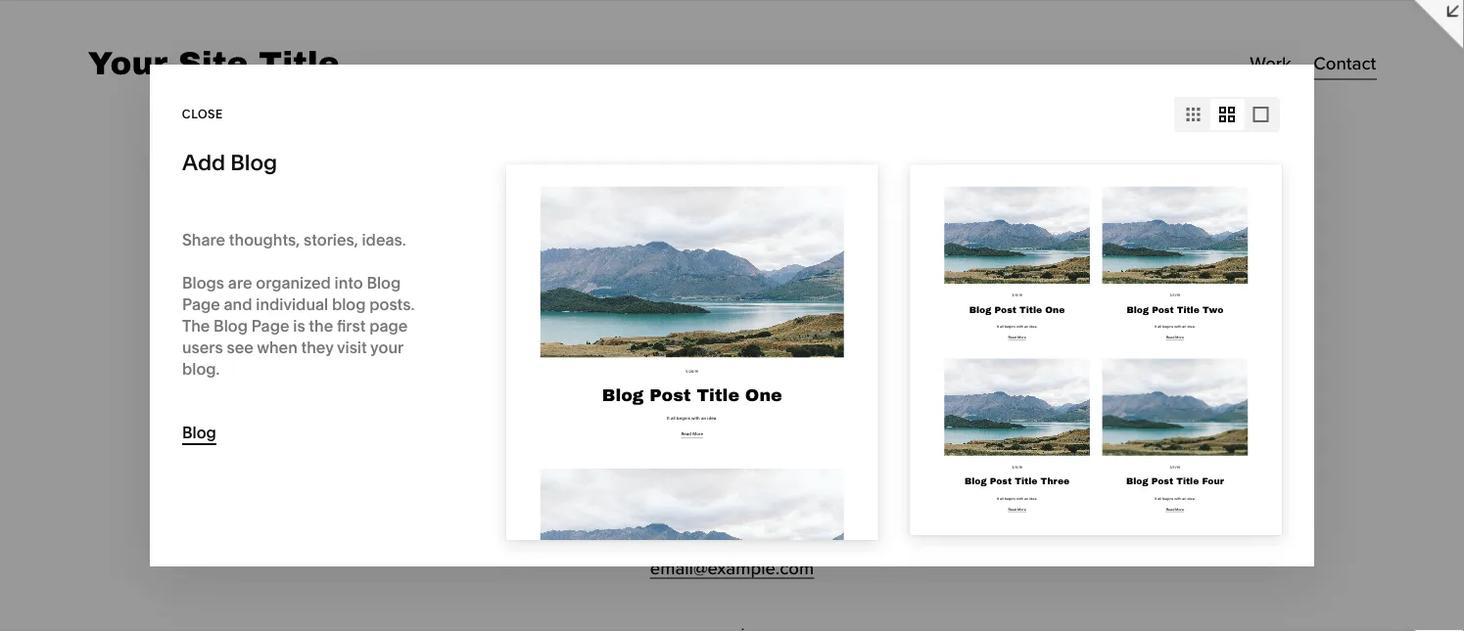 Task type: describe. For each thing, give the bounding box(es) containing it.
learn more
[[67, 403, 130, 417]]

or
[[295, 356, 307, 370]]

the
[[286, 372, 304, 386]]

is
[[175, 455, 183, 468]]

more
[[101, 403, 130, 417]]

search
[[96, 387, 135, 402]]

engines
[[137, 387, 182, 402]]

don't
[[200, 372, 228, 386]]

main
[[32, 163, 69, 182]]

can
[[185, 387, 205, 402]]

contact
[[70, 250, 121, 267]]

navigation.
[[32, 387, 93, 402]]

public
[[127, 356, 162, 370]]

demo button
[[0, 194, 335, 237]]

not for not linked is empty
[[117, 455, 135, 468]]

them.
[[32, 403, 64, 417]]

not linked
[[32, 313, 113, 333]]

password-
[[32, 372, 92, 386]]

appear
[[231, 372, 271, 386]]

empty
[[185, 455, 218, 468]]



Task type: vqa. For each thing, say whether or not it's contained in the screenshot.
demo
yes



Task type: locate. For each thing, give the bounding box(es) containing it.
0 horizontal spatial not
[[32, 313, 59, 333]]

not down 'more'
[[117, 455, 135, 468]]

discover
[[234, 387, 281, 402]]

pages
[[32, 91, 113, 124]]

linked up pages at the left bottom of the page
[[63, 313, 113, 333]]

disabled
[[244, 356, 293, 370]]

linked
[[63, 313, 113, 333], [138, 455, 172, 468]]

main navigation
[[32, 163, 154, 182]]

add a new page to the "not linked" navigation group image
[[255, 313, 276, 334]]

0 vertical spatial not
[[32, 313, 59, 333]]

learn more link
[[67, 403, 130, 418]]

1 vertical spatial linked
[[138, 455, 172, 468]]

not linked is empty
[[117, 455, 218, 468]]

0 vertical spatial linked
[[63, 313, 113, 333]]

they
[[173, 372, 197, 386]]

1 horizontal spatial linked
[[138, 455, 172, 468]]

these
[[32, 356, 66, 370]]

but
[[152, 372, 170, 386]]

demo
[[110, 209, 144, 223]]

0 horizontal spatial linked
[[63, 313, 113, 333]]

not for not linked
[[32, 313, 59, 333]]

are
[[107, 356, 124, 370]]

1 vertical spatial not
[[117, 455, 135, 468]]

not up these
[[32, 313, 59, 333]]

not
[[32, 313, 59, 333], [117, 455, 135, 468]]

learn
[[67, 403, 98, 417]]

linked for not linked
[[63, 313, 113, 333]]

they're
[[204, 356, 242, 370]]

add a new page to the "main navigation" group image
[[255, 162, 276, 183]]

1 horizontal spatial not
[[117, 455, 135, 468]]

protected,
[[92, 372, 149, 386]]

in
[[273, 372, 283, 386]]

linked for not linked is empty
[[138, 455, 172, 468]]

navigation
[[73, 163, 154, 182]]

pages
[[69, 356, 104, 370]]

contact button
[[0, 237, 335, 280]]

linked left 'is'
[[138, 455, 172, 468]]

these pages are public unless they're disabled or password-protected, but they don't appear in the navigation. search engines can also discover them.
[[32, 356, 307, 417]]

unless
[[165, 356, 201, 370]]

also
[[208, 387, 231, 402]]



